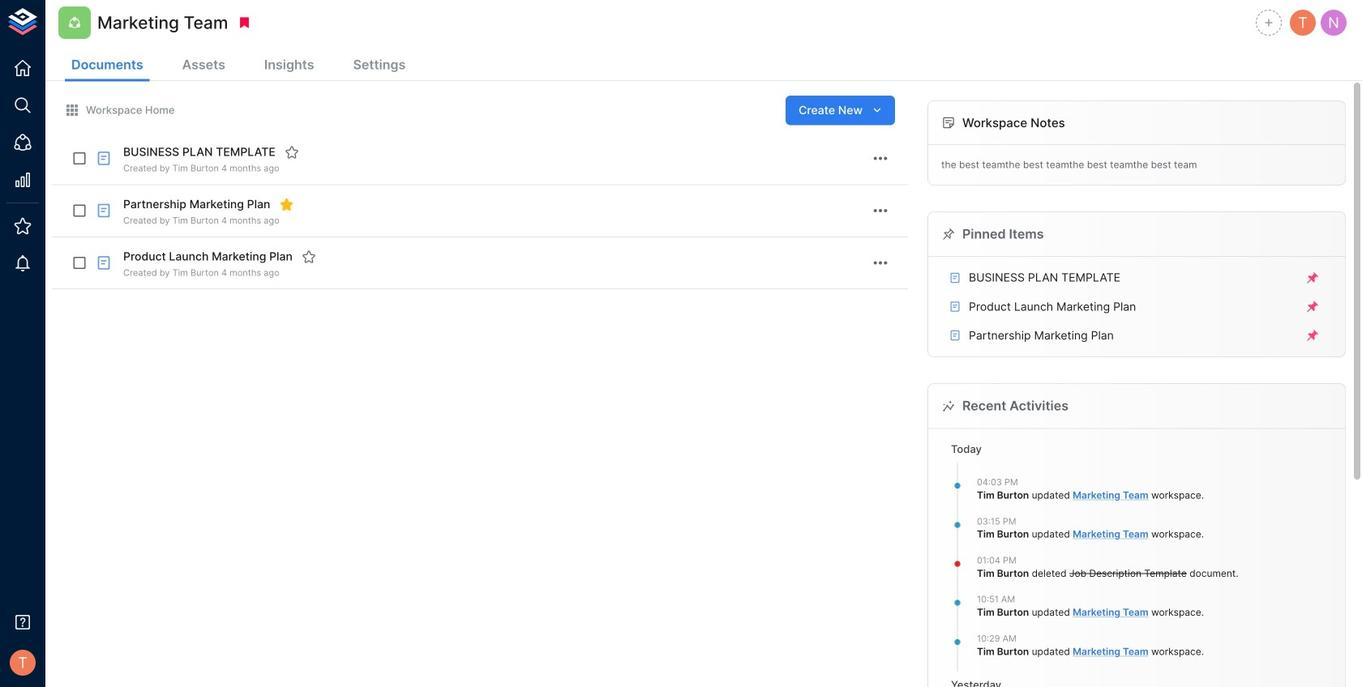 Task type: locate. For each thing, give the bounding box(es) containing it.
unpin image
[[1306, 300, 1320, 314]]

unpin image up unpin icon
[[1306, 271, 1320, 285]]

0 vertical spatial favorite image
[[284, 145, 299, 160]]

remove bookmark image
[[237, 15, 252, 30]]

remove favorite image
[[279, 197, 294, 212]]

1 horizontal spatial favorite image
[[302, 250, 316, 264]]

unpin image down unpin icon
[[1306, 329, 1320, 343]]

0 horizontal spatial favorite image
[[284, 145, 299, 160]]

unpin image
[[1306, 271, 1320, 285], [1306, 329, 1320, 343]]

0 vertical spatial unpin image
[[1306, 271, 1320, 285]]

1 vertical spatial favorite image
[[302, 250, 316, 264]]

2 unpin image from the top
[[1306, 329, 1320, 343]]

favorite image
[[284, 145, 299, 160], [302, 250, 316, 264]]

1 vertical spatial unpin image
[[1306, 329, 1320, 343]]



Task type: describe. For each thing, give the bounding box(es) containing it.
1 unpin image from the top
[[1306, 271, 1320, 285]]



Task type: vqa. For each thing, say whether or not it's contained in the screenshot.
the topmost unchecked image
no



